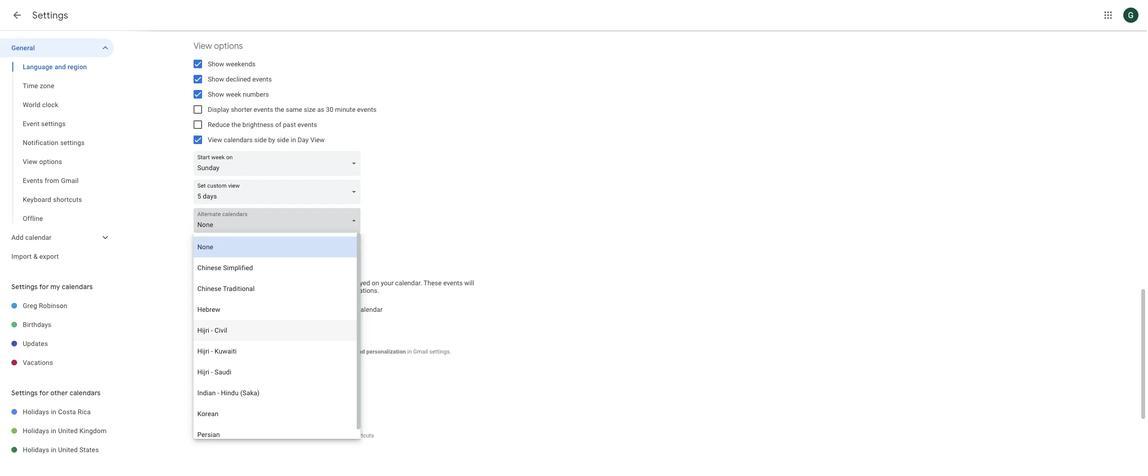 Task type: describe. For each thing, give the bounding box(es) containing it.
in down holidays in united kingdom tree item
[[51, 447, 56, 454]]

show events automatically created by gmail in my calendar
[[208, 306, 383, 314]]

0 horizontal spatial keyboard
[[229, 415, 256, 423]]

time zone
[[23, 82, 54, 90]]

2 vertical spatial of
[[295, 433, 300, 440]]

view options inside tree
[[23, 158, 62, 166]]

settings.
[[430, 349, 451, 355]]

0 vertical spatial my
[[50, 283, 60, 291]]

states
[[79, 447, 99, 454]]

for for my
[[39, 283, 49, 291]]

settings for settings
[[32, 9, 68, 21]]

minute
[[335, 106, 356, 113]]

learn more link
[[194, 355, 224, 362]]

track
[[236, 287, 251, 295]]

same
[[286, 106, 302, 113]]

in left day
[[291, 136, 296, 144]]

calendars for settings for other calendars
[[70, 389, 101, 398]]

in left costa
[[51, 409, 56, 416]]

kingdom
[[79, 428, 107, 435]]

features
[[333, 349, 354, 355]]

general tree item
[[0, 38, 114, 57]]

vacations link
[[23, 354, 114, 373]]

events inside to get events from gmail, you must also turn on smart features and personalization in gmail settings. learn more
[[211, 349, 228, 355]]

from for events from gmail
[[45, 177, 59, 185]]

displayed
[[342, 280, 370, 287]]

import
[[11, 253, 32, 261]]

view inside 'group'
[[23, 158, 38, 166]]

settings for event settings
[[41, 120, 66, 128]]

1 can from the left
[[213, 280, 223, 287]]

weekends
[[226, 60, 256, 68]]

events from gmail
[[23, 177, 79, 185]]

hijri - civil option
[[194, 320, 357, 341]]

time
[[23, 82, 38, 90]]

birthdays link
[[23, 316, 114, 335]]

30
[[326, 106, 334, 113]]

to
[[194, 349, 200, 355]]

events down track
[[226, 306, 245, 314]]

events down size at left
[[298, 121, 317, 129]]

gmail inside 'group'
[[61, 177, 79, 185]]

settings for other calendars
[[11, 389, 101, 398]]

greg
[[23, 302, 37, 310]]

learn
[[194, 355, 209, 362]]

list
[[286, 433, 294, 440]]

on inside to get events from gmail, you must also turn on smart features and personalization in gmail settings. learn more
[[308, 349, 315, 355]]

will
[[465, 280, 475, 287]]

1 horizontal spatial options
[[214, 41, 243, 51]]

export
[[39, 253, 59, 261]]

united for kingdom
[[58, 428, 78, 435]]

as
[[317, 106, 324, 113]]

question
[[209, 433, 231, 440]]

events for events from gmail
[[23, 177, 43, 185]]

available
[[302, 433, 324, 440]]

"?"
[[247, 433, 254, 440]]

and inside to get events from gmail, you must also turn on smart features and personalization in gmail settings. learn more
[[356, 349, 365, 355]]

rica
[[78, 409, 91, 416]]

settings heading
[[32, 9, 68, 21]]

view up the 'show weekends'
[[194, 41, 212, 51]]

past
[[283, 121, 296, 129]]

korean option
[[194, 404, 357, 425]]

0 vertical spatial the
[[275, 106, 284, 113]]

things
[[260, 287, 278, 295]]

these
[[424, 280, 442, 287]]

press question mark "?" to show the list of available keyboard shortcuts
[[194, 433, 374, 440]]

show
[[262, 433, 275, 440]]

display shorter events the same size as 30 minute events
[[208, 106, 377, 113]]

language and region
[[23, 63, 87, 71]]

must
[[270, 349, 283, 355]]

show for show weekends
[[208, 60, 224, 68]]

robinson
[[39, 302, 67, 310]]

mark
[[233, 433, 246, 440]]

world clock
[[23, 101, 58, 109]]

add calendar
[[11, 234, 52, 242]]

for for other
[[39, 389, 49, 398]]

day
[[298, 136, 309, 144]]

in down 'reservations.'
[[340, 306, 345, 314]]

add
[[11, 234, 24, 242]]

holidays in united kingdom
[[23, 428, 107, 435]]

chinese traditional option
[[194, 279, 357, 300]]

notification
[[23, 139, 58, 147]]

brightness
[[243, 121, 274, 129]]

events up reduce the brightness of past events
[[254, 106, 273, 113]]

2 side from the left
[[277, 136, 289, 144]]

holidays in united states
[[23, 447, 99, 454]]

holidays in united states tree item
[[0, 441, 114, 455]]

on inside events from gmail gmail can automatically create events that can be displayed on your calendar. these events will help you keep track of things like flights and other reservations.
[[372, 280, 379, 287]]

holidays for holidays in united states
[[23, 447, 49, 454]]

reduce the brightness of past events
[[208, 121, 317, 129]]

holidays in costa rica tree item
[[0, 403, 114, 422]]

enable keyboard shortcuts
[[208, 415, 286, 423]]

show week numbers
[[208, 91, 269, 98]]

show for show declined events
[[208, 75, 224, 83]]

flights
[[291, 287, 310, 295]]

keep
[[220, 287, 234, 295]]

shortcuts inside tree
[[53, 196, 82, 204]]

that
[[308, 280, 319, 287]]

settings for other calendars tree
[[0, 403, 114, 455]]

and inside events from gmail gmail can automatically create events that can be displayed on your calendar. these events will help you keep track of things like flights and other reservations.
[[312, 287, 323, 295]]

enable
[[208, 415, 228, 423]]

press
[[194, 433, 208, 440]]

holidays in united kingdom link
[[23, 422, 114, 441]]



Task type: locate. For each thing, give the bounding box(es) containing it.
&
[[33, 253, 38, 261]]

1 horizontal spatial keyboard
[[326, 433, 349, 440]]

greg robinson tree item
[[0, 297, 114, 316]]

0 vertical spatial for
[[39, 283, 49, 291]]

by
[[268, 136, 275, 144], [312, 306, 319, 314]]

1 side from the left
[[254, 136, 267, 144]]

0 vertical spatial settings
[[41, 120, 66, 128]]

the left same
[[275, 106, 284, 113]]

show for show week numbers
[[208, 91, 224, 98]]

calendars down reduce
[[224, 136, 253, 144]]

from inside to get events from gmail, you must also turn on smart features and personalization in gmail settings. learn more
[[229, 349, 241, 355]]

vacations tree item
[[0, 354, 114, 373]]

0 vertical spatial holidays
[[23, 409, 49, 416]]

0 horizontal spatial view options
[[23, 158, 62, 166]]

gmail down the be
[[321, 306, 338, 314]]

on
[[372, 280, 379, 287], [308, 349, 315, 355]]

holidays in united states link
[[23, 441, 114, 455]]

gmail,
[[243, 349, 258, 355]]

display
[[208, 106, 229, 113]]

events up offline
[[23, 177, 43, 185]]

more
[[210, 355, 224, 362]]

1 horizontal spatial keyboard
[[194, 396, 231, 406]]

0 horizontal spatial calendar
[[25, 234, 52, 242]]

0 vertical spatial automatically
[[225, 280, 265, 287]]

notification settings
[[23, 139, 85, 147]]

and left region
[[55, 63, 66, 71]]

1 vertical spatial you
[[260, 349, 269, 355]]

week
[[226, 91, 241, 98]]

0 vertical spatial events
[[23, 177, 43, 185]]

holidays down settings for other calendars
[[23, 409, 49, 416]]

you inside to get events from gmail, you must also turn on smart features and personalization in gmail settings. learn more
[[260, 349, 269, 355]]

2 holidays from the top
[[23, 428, 49, 435]]

2 united from the top
[[58, 447, 78, 454]]

updates
[[23, 340, 48, 348]]

from inside events from gmail gmail can automatically create events that can be displayed on your calendar. these events will help you keep track of things like flights and other reservations.
[[221, 266, 240, 276]]

0 horizontal spatial by
[[268, 136, 275, 144]]

options
[[214, 41, 243, 51], [39, 158, 62, 166]]

turn
[[297, 349, 307, 355]]

from down notification settings
[[45, 177, 59, 185]]

in right the personalization
[[408, 349, 412, 355]]

settings for my calendars
[[11, 283, 93, 291]]

on left your on the bottom of the page
[[372, 280, 379, 287]]

import & export
[[11, 253, 59, 261]]

smart
[[316, 349, 332, 355]]

from up keep at the left of the page
[[221, 266, 240, 276]]

other
[[324, 287, 340, 295], [50, 389, 68, 398]]

personalization
[[367, 349, 406, 355]]

settings for settings for my calendars
[[11, 283, 38, 291]]

the
[[275, 106, 284, 113], [232, 121, 241, 129], [277, 433, 285, 440]]

3 holidays from the top
[[23, 447, 49, 454]]

keyboard shortcuts up enable
[[194, 396, 270, 406]]

for up holidays in costa rica
[[39, 389, 49, 398]]

clock
[[42, 101, 58, 109]]

zone
[[40, 82, 54, 90]]

events right get
[[211, 349, 228, 355]]

by right created
[[312, 306, 319, 314]]

holidays
[[23, 409, 49, 416], [23, 428, 49, 435], [23, 447, 49, 454]]

0 vertical spatial on
[[372, 280, 379, 287]]

you inside events from gmail gmail can automatically create events that can be displayed on your calendar. these events will help you keep track of things like flights and other reservations.
[[208, 287, 218, 295]]

1 for from the top
[[39, 283, 49, 291]]

settings right the go back image
[[32, 9, 68, 21]]

from left gmail, on the bottom left of the page
[[229, 349, 241, 355]]

other inside events from gmail gmail can automatically create events that can be displayed on your calendar. these events will help you keep track of things like flights and other reservations.
[[324, 287, 340, 295]]

on right turn
[[308, 349, 315, 355]]

keyboard right 'available'
[[326, 433, 349, 440]]

united
[[58, 428, 78, 435], [58, 447, 78, 454]]

my down 'reservations.'
[[347, 306, 356, 314]]

0 vertical spatial united
[[58, 428, 78, 435]]

offline
[[23, 215, 43, 223]]

1 vertical spatial from
[[221, 266, 240, 276]]

1 vertical spatial keyboard
[[194, 396, 231, 406]]

options inside tree
[[39, 158, 62, 166]]

0 vertical spatial calendars
[[224, 136, 253, 144]]

side
[[254, 136, 267, 144], [277, 136, 289, 144]]

in inside to get events from gmail, you must also turn on smart features and personalization in gmail settings. learn more
[[408, 349, 412, 355]]

events up numbers
[[252, 75, 272, 83]]

language
[[23, 63, 53, 71]]

1 vertical spatial my
[[347, 306, 356, 314]]

1 vertical spatial automatically
[[247, 306, 287, 314]]

reservations.
[[341, 287, 379, 295]]

calendar inside tree
[[25, 234, 52, 242]]

show for show events automatically created by gmail in my calendar
[[208, 306, 224, 314]]

can right help
[[213, 280, 223, 287]]

holidays for holidays in costa rica
[[23, 409, 49, 416]]

0 vertical spatial and
[[55, 63, 66, 71]]

reduce
[[208, 121, 230, 129]]

1 vertical spatial keyboard
[[326, 433, 349, 440]]

gmail left keep at the left of the page
[[194, 280, 211, 287]]

1 show from the top
[[208, 60, 224, 68]]

view right day
[[311, 136, 325, 144]]

in up holidays in united states tree item
[[51, 428, 56, 435]]

settings up greg on the left of the page
[[11, 283, 38, 291]]

1 horizontal spatial keyboard shortcuts
[[194, 396, 270, 406]]

show down the 'show weekends'
[[208, 75, 224, 83]]

of left past
[[275, 121, 282, 129]]

other up holidays in costa rica tree item
[[50, 389, 68, 398]]

0 horizontal spatial options
[[39, 158, 62, 166]]

0 vertical spatial keyboard
[[23, 196, 51, 204]]

united up 'holidays in united states' link
[[58, 428, 78, 435]]

1 united from the top
[[58, 428, 78, 435]]

events
[[252, 75, 272, 83], [254, 106, 273, 113], [357, 106, 377, 113], [298, 121, 317, 129], [287, 280, 306, 287], [444, 280, 463, 287], [226, 306, 245, 314], [211, 349, 228, 355]]

declined
[[226, 75, 251, 83]]

1 horizontal spatial events
[[194, 266, 219, 276]]

show down keep at the left of the page
[[208, 306, 224, 314]]

to get events from gmail, you must also turn on smart features and personalization in gmail settings. learn more
[[194, 349, 451, 362]]

your
[[381, 280, 394, 287]]

holidays down holidays in united kingdom tree item
[[23, 447, 49, 454]]

created
[[289, 306, 311, 314]]

alternate calendars list box
[[194, 233, 357, 450]]

1 vertical spatial holidays
[[23, 428, 49, 435]]

calendar
[[25, 234, 52, 242], [357, 306, 383, 314]]

updates tree item
[[0, 335, 114, 354]]

birthdays tree item
[[0, 316, 114, 335]]

keyboard shortcuts inside 'group'
[[23, 196, 82, 204]]

options up the 'show weekends'
[[214, 41, 243, 51]]

shortcuts
[[53, 196, 82, 204], [233, 396, 270, 406], [258, 415, 286, 423], [350, 433, 374, 440]]

view
[[194, 41, 212, 51], [208, 136, 222, 144], [311, 136, 325, 144], [23, 158, 38, 166]]

help
[[194, 287, 206, 295]]

0 horizontal spatial on
[[308, 349, 315, 355]]

2 show from the top
[[208, 75, 224, 83]]

1 vertical spatial view options
[[23, 158, 62, 166]]

calendars for settings for my calendars
[[62, 283, 93, 291]]

keyboard shortcuts
[[23, 196, 82, 204], [194, 396, 270, 406]]

gmail inside to get events from gmail, you must also turn on smart features and personalization in gmail settings. learn more
[[413, 349, 428, 355]]

hebrew option
[[194, 300, 357, 320]]

events inside events from gmail gmail can automatically create events that can be displayed on your calendar. these events will help you keep track of things like flights and other reservations.
[[194, 266, 219, 276]]

0 horizontal spatial other
[[50, 389, 68, 398]]

and
[[55, 63, 66, 71], [312, 287, 323, 295], [356, 349, 365, 355]]

go back image
[[11, 9, 23, 21]]

1 horizontal spatial you
[[260, 349, 269, 355]]

1 vertical spatial keyboard shortcuts
[[194, 396, 270, 406]]

1 horizontal spatial by
[[312, 306, 319, 314]]

shorter
[[231, 106, 252, 113]]

show weekends
[[208, 60, 256, 68]]

2 vertical spatial settings
[[11, 389, 38, 398]]

1 horizontal spatial can
[[321, 280, 332, 287]]

1 horizontal spatial calendar
[[357, 306, 383, 314]]

event
[[23, 120, 39, 128]]

tree
[[0, 38, 114, 266]]

2 vertical spatial the
[[277, 433, 285, 440]]

1 vertical spatial the
[[232, 121, 241, 129]]

1 vertical spatial by
[[312, 306, 319, 314]]

0 horizontal spatial events
[[23, 177, 43, 185]]

1 horizontal spatial and
[[312, 287, 323, 295]]

1 holidays from the top
[[23, 409, 49, 416]]

2 for from the top
[[39, 389, 49, 398]]

show up the display
[[208, 91, 224, 98]]

1 horizontal spatial of
[[275, 121, 282, 129]]

1 vertical spatial options
[[39, 158, 62, 166]]

and inside 'group'
[[55, 63, 66, 71]]

events left will
[[444, 280, 463, 287]]

1 vertical spatial calendars
[[62, 283, 93, 291]]

view calendars side by side in day view
[[208, 136, 325, 144]]

events from gmail gmail can automatically create events that can be displayed on your calendar. these events will help you keep track of things like flights and other reservations.
[[194, 266, 475, 295]]

0 vertical spatial keyboard shortcuts
[[23, 196, 82, 204]]

2 vertical spatial and
[[356, 349, 365, 355]]

automatically left create
[[225, 280, 265, 287]]

gmail left settings.
[[413, 349, 428, 355]]

0 horizontal spatial keyboard
[[23, 196, 51, 204]]

0 horizontal spatial and
[[55, 63, 66, 71]]

gmail up track
[[241, 266, 264, 276]]

show declined events
[[208, 75, 272, 83]]

0 vertical spatial settings
[[32, 9, 68, 21]]

group containing language and region
[[0, 57, 114, 228]]

1 vertical spatial settings
[[11, 283, 38, 291]]

keyboard inside tree
[[23, 196, 51, 204]]

0 horizontal spatial my
[[50, 283, 60, 291]]

view options up the 'show weekends'
[[194, 41, 243, 51]]

0 vertical spatial options
[[214, 41, 243, 51]]

2 vertical spatial holidays
[[23, 447, 49, 454]]

gmail down notification settings
[[61, 177, 79, 185]]

1 horizontal spatial view options
[[194, 41, 243, 51]]

of inside events from gmail gmail can automatically create events that can be displayed on your calendar. these events will help you keep track of things like flights and other reservations.
[[252, 287, 258, 295]]

in inside tree item
[[51, 428, 56, 435]]

you right help
[[208, 287, 218, 295]]

hijri - kuwaiti option
[[194, 341, 357, 362]]

united inside 'holidays in united states' link
[[58, 447, 78, 454]]

automatically inside events from gmail gmail can automatically create events that can be displayed on your calendar. these events will help you keep track of things like flights and other reservations.
[[225, 280, 265, 287]]

numbers
[[243, 91, 269, 98]]

like
[[280, 287, 290, 295]]

also
[[285, 349, 295, 355]]

persian option
[[194, 425, 357, 446]]

1 vertical spatial on
[[308, 349, 315, 355]]

event settings
[[23, 120, 66, 128]]

calendar down 'reservations.'
[[357, 306, 383, 314]]

hijri - saudi option
[[194, 362, 357, 383]]

2 horizontal spatial of
[[295, 433, 300, 440]]

1 horizontal spatial side
[[277, 136, 289, 144]]

settings down vacations
[[11, 389, 38, 398]]

side down reduce the brightness of past events
[[254, 136, 267, 144]]

1 vertical spatial events
[[194, 266, 219, 276]]

1 vertical spatial for
[[39, 389, 49, 398]]

none option
[[194, 237, 357, 258]]

1 vertical spatial of
[[252, 287, 258, 295]]

1 vertical spatial and
[[312, 287, 323, 295]]

united inside holidays in united kingdom link
[[58, 428, 78, 435]]

of right list
[[295, 433, 300, 440]]

events for events from gmail gmail can automatically create events that can be displayed on your calendar. these events will help you keep track of things like flights and other reservations.
[[194, 266, 219, 276]]

by down reduce the brightness of past events
[[268, 136, 275, 144]]

from inside 'group'
[[45, 177, 59, 185]]

group
[[0, 57, 114, 228]]

holidays for holidays in united kingdom
[[23, 428, 49, 435]]

and right features
[[356, 349, 365, 355]]

keyboard shortcuts down events from gmail
[[23, 196, 82, 204]]

updates link
[[23, 335, 114, 354]]

from
[[45, 177, 59, 185], [221, 266, 240, 276], [229, 349, 241, 355]]

events inside tree
[[23, 177, 43, 185]]

None field
[[194, 151, 365, 176], [194, 180, 365, 205], [194, 208, 365, 233], [194, 151, 365, 176], [194, 180, 365, 205], [194, 208, 365, 233]]

0 vertical spatial of
[[275, 121, 282, 129]]

in
[[291, 136, 296, 144], [340, 306, 345, 314], [408, 349, 412, 355], [51, 409, 56, 416], [51, 428, 56, 435], [51, 447, 56, 454]]

1 vertical spatial settings
[[60, 139, 85, 147]]

0 vertical spatial from
[[45, 177, 59, 185]]

view down reduce
[[208, 136, 222, 144]]

calendar.
[[395, 280, 422, 287]]

tree containing general
[[0, 38, 114, 266]]

2 vertical spatial calendars
[[70, 389, 101, 398]]

my
[[50, 283, 60, 291], [347, 306, 356, 314]]

region
[[68, 63, 87, 71]]

1 vertical spatial other
[[50, 389, 68, 398]]

0 vertical spatial by
[[268, 136, 275, 144]]

my up "greg robinson" tree item
[[50, 283, 60, 291]]

keyboard up mark
[[229, 415, 256, 423]]

1 horizontal spatial other
[[324, 287, 340, 295]]

show left weekends
[[208, 60, 224, 68]]

1 vertical spatial united
[[58, 447, 78, 454]]

the down shorter
[[232, 121, 241, 129]]

settings for settings for other calendars
[[11, 389, 38, 398]]

2 can from the left
[[321, 280, 332, 287]]

vacations
[[23, 359, 53, 367]]

can left the be
[[321, 280, 332, 287]]

holidays in united kingdom tree item
[[0, 422, 114, 441]]

you
[[208, 287, 218, 295], [260, 349, 269, 355]]

events right minute
[[357, 106, 377, 113]]

automatically down things
[[247, 306, 287, 314]]

settings for my calendars tree
[[0, 297, 114, 373]]

calendars up "greg robinson" tree item
[[62, 283, 93, 291]]

0 horizontal spatial you
[[208, 287, 218, 295]]

united for states
[[58, 447, 78, 454]]

size
[[304, 106, 316, 113]]

0 horizontal spatial side
[[254, 136, 267, 144]]

greg robinson
[[23, 302, 67, 310]]

0 vertical spatial other
[[324, 287, 340, 295]]

view options
[[194, 41, 243, 51], [23, 158, 62, 166]]

0 vertical spatial you
[[208, 287, 218, 295]]

holidays inside holidays in united kingdom link
[[23, 428, 49, 435]]

world
[[23, 101, 40, 109]]

1 horizontal spatial my
[[347, 306, 356, 314]]

of right track
[[252, 287, 258, 295]]

holidays in costa rica link
[[23, 403, 114, 422]]

4 show from the top
[[208, 306, 224, 314]]

view down notification
[[23, 158, 38, 166]]

settings up notification settings
[[41, 120, 66, 128]]

0 horizontal spatial keyboard shortcuts
[[23, 196, 82, 204]]

settings right notification
[[60, 139, 85, 147]]

holidays up holidays in united states tree item
[[23, 428, 49, 435]]

be
[[333, 280, 341, 287]]

general
[[11, 44, 35, 52]]

holidays inside holidays in costa rica link
[[23, 409, 49, 416]]

calendars up rica
[[70, 389, 101, 398]]

for up 'greg robinson'
[[39, 283, 49, 291]]

0 vertical spatial calendar
[[25, 234, 52, 242]]

2 horizontal spatial and
[[356, 349, 365, 355]]

the left list
[[277, 433, 285, 440]]

and right flights
[[312, 287, 323, 295]]

birthdays
[[23, 321, 52, 329]]

side down past
[[277, 136, 289, 144]]

gmail
[[61, 177, 79, 185], [241, 266, 264, 276], [194, 280, 211, 287], [321, 306, 338, 314], [413, 349, 428, 355]]

united down holidays in united kingdom link
[[58, 447, 78, 454]]

from for events from gmail gmail can automatically create events that can be displayed on your calendar. these events will help you keep track of things like flights and other reservations.
[[221, 266, 240, 276]]

indian - hindu (saka) option
[[194, 383, 357, 404]]

you left must
[[260, 349, 269, 355]]

0 vertical spatial keyboard
[[229, 415, 256, 423]]

calendar up &
[[25, 234, 52, 242]]

chinese simplified option
[[194, 258, 357, 279]]

keyboard up offline
[[23, 196, 51, 204]]

0 horizontal spatial of
[[252, 287, 258, 295]]

other right that
[[324, 287, 340, 295]]

keyboard up enable
[[194, 396, 231, 406]]

to
[[255, 433, 260, 440]]

view options down notification
[[23, 158, 62, 166]]

options up events from gmail
[[39, 158, 62, 166]]

settings for notification settings
[[60, 139, 85, 147]]

create
[[266, 280, 285, 287]]

holidays in costa rica
[[23, 409, 91, 416]]

1 vertical spatial calendar
[[357, 306, 383, 314]]

0 vertical spatial view options
[[194, 41, 243, 51]]

get
[[201, 349, 210, 355]]

2 vertical spatial from
[[229, 349, 241, 355]]

events up help
[[194, 266, 219, 276]]

3 show from the top
[[208, 91, 224, 98]]

1 horizontal spatial on
[[372, 280, 379, 287]]

events left that
[[287, 280, 306, 287]]

settings
[[41, 120, 66, 128], [60, 139, 85, 147]]

0 horizontal spatial can
[[213, 280, 223, 287]]

holidays inside 'holidays in united states' link
[[23, 447, 49, 454]]



Task type: vqa. For each thing, say whether or not it's contained in the screenshot.
with within the Share with specific people or groups
no



